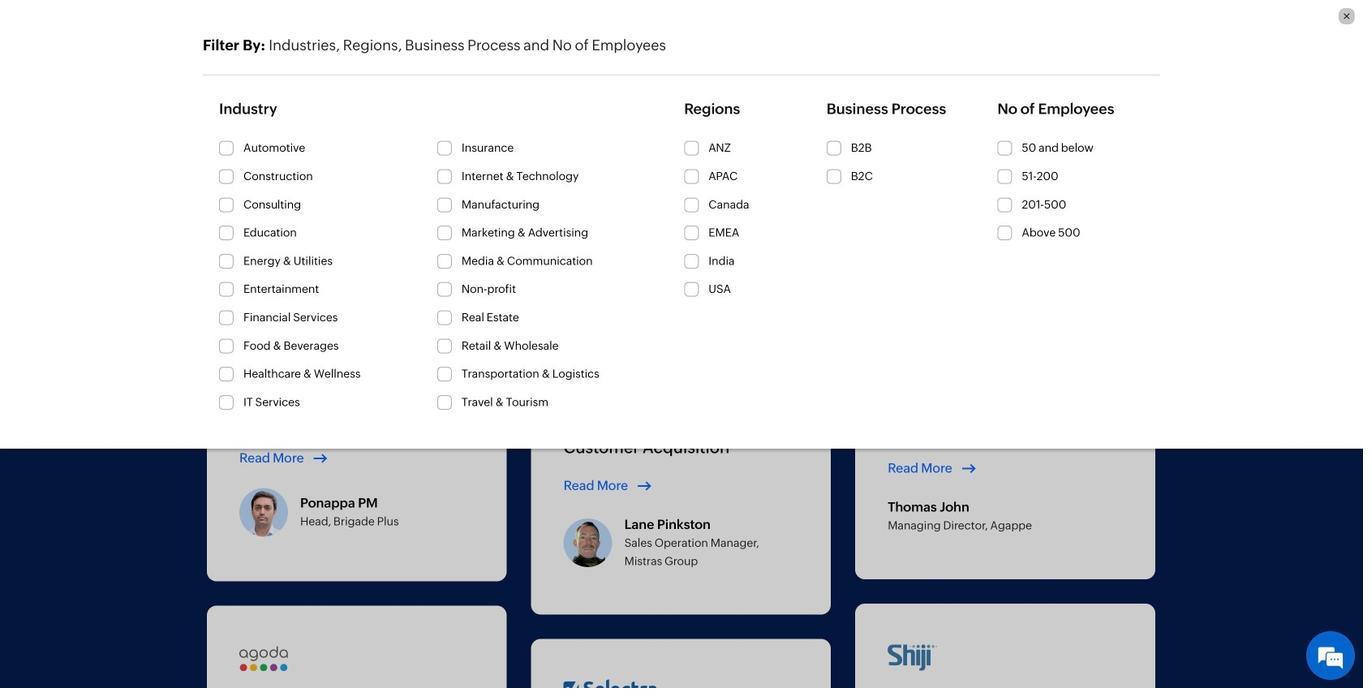 Task type: vqa. For each thing, say whether or not it's contained in the screenshot.
apps–or
no



Task type: locate. For each thing, give the bounding box(es) containing it.
greg robinson image
[[1331, 8, 1360, 37]]



